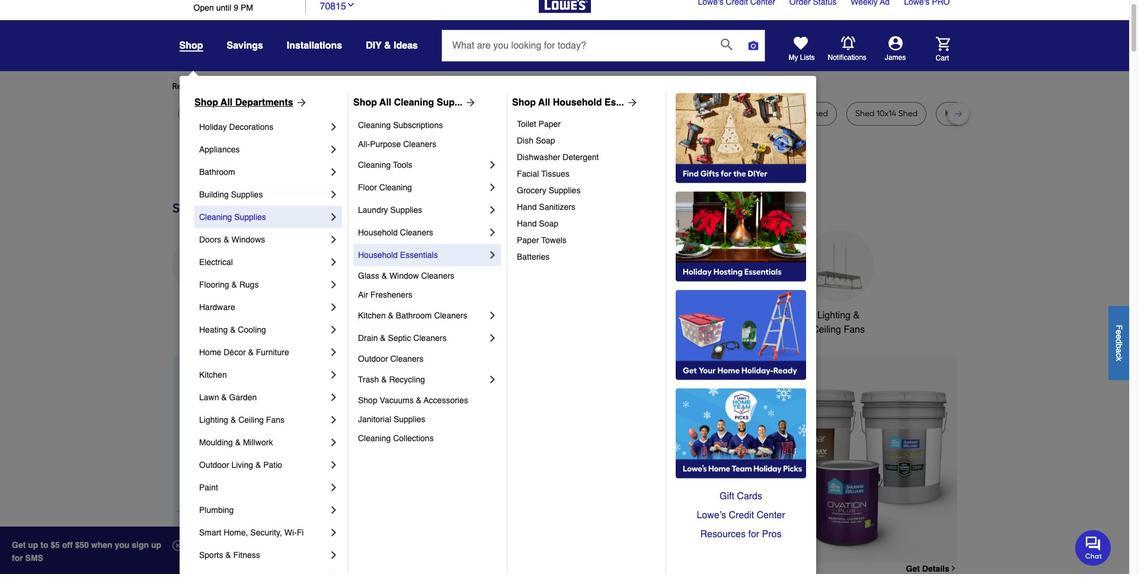 Task type: vqa. For each thing, say whether or not it's contained in the screenshot.
F E E D B A C K button
yes



Task type: locate. For each thing, give the bounding box(es) containing it.
wi-
[[284, 528, 297, 537]]

e up d
[[1115, 330, 1125, 334]]

glass
[[358, 271, 379, 281]]

shop up door
[[353, 97, 377, 108]]

bathroom button
[[623, 230, 694, 323]]

household inside 'link'
[[553, 97, 602, 108]]

doors & windows
[[199, 235, 265, 244]]

1 horizontal spatial all
[[380, 97, 392, 108]]

lowe's home improvement notification center image
[[841, 36, 856, 50]]

shop inside shop all household es... 'link'
[[512, 97, 536, 108]]

arrow right image for shop all departments
[[293, 97, 308, 109]]

you up shop all cleaning sup...
[[386, 81, 400, 91]]

& inside button
[[854, 310, 860, 321]]

0 horizontal spatial smart
[[199, 528, 221, 537]]

0 vertical spatial get
[[12, 540, 26, 550]]

cleaning for tools
[[358, 160, 391, 170]]

0 horizontal spatial shop
[[195, 97, 218, 108]]

lowe's credit center
[[697, 510, 786, 521]]

kitchen for kitchen & bathroom cleaners
[[358, 311, 386, 320]]

until
[[216, 3, 232, 12]]

None search field
[[442, 30, 766, 73]]

e
[[1115, 330, 1125, 334], [1115, 334, 1125, 339]]

recycling
[[389, 375, 425, 384]]

1 vertical spatial home
[[199, 348, 221, 357]]

supplies up cleaning supplies
[[231, 190, 263, 199]]

household cleaners link
[[358, 221, 487, 244]]

shop inside "shop all cleaning sup..." link
[[353, 97, 377, 108]]

supplies down shop vacuums & accessories
[[394, 415, 426, 424]]

all-purpose cleaners
[[358, 139, 437, 149]]

soap down hand sanitizers
[[539, 219, 559, 228]]

shop up janitorial
[[358, 396, 378, 405]]

appliances button
[[172, 230, 243, 323]]

chevron right image for moulding & millwork
[[328, 437, 340, 448]]

building
[[199, 190, 229, 199]]

1 horizontal spatial up
[[151, 540, 161, 550]]

shed right storage
[[809, 109, 829, 119]]

& for the heating & cooling link
[[230, 325, 236, 335]]

0 horizontal spatial get
[[12, 540, 26, 550]]

2 hand from the top
[[517, 219, 537, 228]]

soap down toilet paper
[[536, 136, 556, 145]]

sup...
[[437, 97, 463, 108]]

windows
[[232, 235, 265, 244]]

1 horizontal spatial ceiling
[[813, 324, 842, 335]]

hand up paper towels
[[517, 219, 537, 228]]

supplies up household cleaners
[[391, 205, 422, 215]]

chevron right image for floor cleaning
[[487, 181, 499, 193]]

kitchen up lawn
[[199, 370, 227, 380]]

e up b
[[1115, 334, 1125, 339]]

household down "laundry"
[[358, 228, 398, 237]]

1 horizontal spatial lighting & ceiling fans
[[813, 310, 865, 335]]

1 horizontal spatial lighting
[[818, 310, 851, 321]]

0 horizontal spatial shop
[[179, 40, 203, 51]]

savings
[[227, 40, 263, 51]]

2 horizontal spatial all
[[539, 97, 551, 108]]

household
[[553, 97, 602, 108], [358, 228, 398, 237], [358, 250, 398, 260]]

1 vertical spatial lighting
[[199, 415, 228, 425]]

1 horizontal spatial home
[[750, 310, 775, 321]]

kitchen
[[444, 310, 476, 321], [358, 311, 386, 320], [199, 370, 227, 380]]

1 vertical spatial outdoor
[[199, 460, 229, 470]]

0 vertical spatial smart
[[722, 310, 747, 321]]

up left to
[[28, 540, 38, 550]]

mower
[[210, 109, 236, 119]]

find gifts for the diyer. image
[[676, 93, 807, 183]]

2 e from the top
[[1115, 334, 1125, 339]]

supplies up shop 25 days of deals by category image
[[549, 186, 581, 195]]

facial tissues link
[[517, 165, 658, 182]]

arrow right image inside "shop all cleaning sup..." link
[[463, 97, 477, 109]]

dish
[[517, 136, 534, 145]]

household for household essentials
[[358, 250, 398, 260]]

chevron right image for household essentials
[[487, 249, 499, 261]]

b
[[1115, 344, 1125, 348]]

fans
[[844, 324, 865, 335], [266, 415, 285, 425]]

hardie board
[[620, 109, 670, 119]]

0 vertical spatial ceiling
[[813, 324, 842, 335]]

household up glass
[[358, 250, 398, 260]]

for left pros
[[749, 529, 760, 540]]

cleaning collections
[[358, 434, 434, 443]]

paper up dish soap
[[539, 119, 561, 129]]

shop vacuums & accessories link
[[358, 391, 499, 410]]

& for sports & fitness link
[[226, 550, 231, 560]]

1 vertical spatial paper
[[517, 235, 539, 245]]

shed right 10x14
[[899, 109, 918, 119]]

cleaning down door
[[358, 120, 391, 130]]

up right sign
[[151, 540, 161, 550]]

0 horizontal spatial you
[[280, 81, 294, 91]]

cart button
[[920, 36, 950, 63]]

cleaning for supplies
[[199, 212, 232, 222]]

shed for shed 10x14 shed
[[856, 109, 875, 119]]

chevron right image for hardware
[[328, 301, 340, 313]]

arrow right image
[[293, 97, 308, 109], [463, 97, 477, 109], [624, 97, 639, 109], [936, 460, 948, 471]]

smart inside button
[[722, 310, 747, 321]]

get
[[12, 540, 26, 550], [907, 564, 920, 573]]

doors & windows link
[[199, 228, 328, 251]]

1 horizontal spatial bathroom
[[396, 311, 432, 320]]

soap for dish soap
[[536, 136, 556, 145]]

3 shop from the left
[[512, 97, 536, 108]]

0 horizontal spatial fans
[[266, 415, 285, 425]]

trash
[[358, 375, 379, 384]]

smart home
[[722, 310, 775, 321]]

decorations down christmas
[[363, 324, 414, 335]]

& for lighting & ceiling fans link
[[231, 415, 236, 425]]

smart home button
[[713, 230, 784, 323]]

chevron right image for outdoor living & patio
[[328, 459, 340, 471]]

d
[[1115, 339, 1125, 344]]

& for kitchen & bathroom cleaners link
[[388, 311, 394, 320]]

chevron right image for household cleaners
[[487, 227, 499, 238]]

2 vertical spatial household
[[358, 250, 398, 260]]

outdoor up trash
[[358, 354, 388, 364]]

cleaning tools
[[358, 160, 413, 170]]

household inside "link"
[[358, 228, 398, 237]]

shop for shop all household es...
[[512, 97, 536, 108]]

0 vertical spatial outdoor
[[358, 354, 388, 364]]

2 horizontal spatial kitchen
[[444, 310, 476, 321]]

cleaners up the 'essentials'
[[400, 228, 433, 237]]

kitchen left the faucets
[[444, 310, 476, 321]]

outdoor living & patio link
[[199, 454, 328, 476]]

shop up lawn mower
[[195, 97, 218, 108]]

household essentials
[[358, 250, 438, 260]]

chevron right image for bathroom
[[328, 166, 340, 178]]

0 vertical spatial shop
[[179, 40, 203, 51]]

kitchen down air
[[358, 311, 386, 320]]

1 up from the left
[[28, 540, 38, 550]]

holiday decorations link
[[199, 116, 328, 138]]

cleaning supplies link
[[199, 206, 328, 228]]

lists
[[801, 53, 815, 62]]

grocery supplies
[[517, 186, 581, 195]]

outdoor cleaners link
[[358, 349, 499, 368]]

0 horizontal spatial all
[[221, 97, 233, 108]]

resources for pros
[[701, 529, 782, 540]]

for up 'departments'
[[268, 81, 278, 91]]

1 shop from the left
[[195, 97, 218, 108]]

1 horizontal spatial shop
[[358, 396, 378, 405]]

shed for shed outdoor storage
[[697, 109, 716, 119]]

chevron right image for plumbing
[[328, 504, 340, 516]]

decorations for holiday
[[229, 122, 274, 132]]

you for recommended searches for you
[[280, 81, 294, 91]]

you left more
[[280, 81, 294, 91]]

0 vertical spatial lighting
[[818, 310, 851, 321]]

scroll to item #3 image
[[667, 542, 695, 547]]

notifications
[[828, 53, 867, 62]]

resources
[[701, 529, 746, 540]]

1 horizontal spatial smart
[[722, 310, 747, 321]]

supplies for laundry supplies
[[391, 205, 422, 215]]

household up quikrete
[[553, 97, 602, 108]]

0 horizontal spatial outdoor
[[199, 460, 229, 470]]

get for get up to $5 off $50 when you sign up for sms
[[12, 540, 26, 550]]

all for household
[[539, 97, 551, 108]]

paper up batteries
[[517, 235, 539, 245]]

lowe's credit center link
[[676, 506, 807, 525]]

chevron right image for smart home, security, wi-fi
[[328, 527, 340, 539]]

chevron down image
[[346, 0, 356, 9]]

chevron right image for flooring & rugs
[[328, 279, 340, 291]]

cleaning down the building
[[199, 212, 232, 222]]

1 horizontal spatial kitchen
[[358, 311, 386, 320]]

credit
[[729, 510, 755, 521]]

appliances up heating
[[185, 310, 231, 321]]

cleaning up interior
[[394, 97, 434, 108]]

chevron right image for doors & windows
[[328, 234, 340, 246]]

bathroom inside button
[[638, 310, 679, 321]]

decorations down peel
[[229, 122, 274, 132]]

appliances down holiday
[[199, 145, 240, 154]]

chevron right image for cleaning supplies
[[328, 211, 340, 223]]

toilet paper link
[[517, 116, 658, 132]]

1 horizontal spatial decorations
[[363, 324, 414, 335]]

for left sms
[[12, 553, 23, 563]]

cart
[[936, 54, 950, 62]]

ceiling inside button
[[813, 324, 842, 335]]

cleaning
[[394, 97, 434, 108], [358, 120, 391, 130], [358, 160, 391, 170], [379, 183, 412, 192], [199, 212, 232, 222], [358, 434, 391, 443]]

shed left outdoor
[[697, 109, 716, 119]]

outdoor
[[358, 354, 388, 364], [199, 460, 229, 470]]

dish soap link
[[517, 132, 658, 149]]

shop inside shop all departments link
[[195, 97, 218, 108]]

chevron right image for kitchen & bathroom cleaners
[[487, 310, 499, 321]]

cleaning supplies
[[199, 212, 266, 222]]

chevron right image for drain & septic cleaners
[[487, 332, 499, 344]]

1 horizontal spatial outdoor
[[358, 354, 388, 364]]

1 vertical spatial hand
[[517, 219, 537, 228]]

you
[[115, 540, 130, 550]]

1 hand from the top
[[517, 202, 537, 212]]

supplies up windows
[[234, 212, 266, 222]]

bathroom link
[[199, 161, 328, 183]]

shop button
[[179, 40, 203, 52]]

soap
[[536, 136, 556, 145], [539, 219, 559, 228]]

& for glass & window cleaners link
[[382, 271, 387, 281]]

hand down grocery
[[517, 202, 537, 212]]

all up mower in the left of the page
[[221, 97, 233, 108]]

moulding
[[199, 438, 233, 447]]

arrow right image for shop all cleaning sup...
[[463, 97, 477, 109]]

1 vertical spatial soap
[[539, 219, 559, 228]]

0 vertical spatial soap
[[536, 136, 556, 145]]

fitness
[[233, 550, 260, 560]]

1 vertical spatial appliances
[[185, 310, 231, 321]]

janitorial
[[358, 415, 391, 424]]

get for get details
[[907, 564, 920, 573]]

chevron right image for home décor & furniture
[[328, 346, 340, 358]]

cleaners
[[403, 139, 437, 149], [400, 228, 433, 237], [421, 271, 455, 281], [434, 311, 468, 320], [414, 333, 447, 343], [391, 354, 424, 364]]

2 you from the left
[[386, 81, 400, 91]]

subscriptions
[[393, 120, 443, 130]]

2 horizontal spatial shop
[[512, 97, 536, 108]]

cleaners up air fresheners "link"
[[421, 271, 455, 281]]

kitchen link
[[199, 364, 328, 386]]

scroll to item #2 image
[[638, 542, 667, 547]]

1 vertical spatial fans
[[266, 415, 285, 425]]

home inside button
[[750, 310, 775, 321]]

chevron right image for laundry supplies
[[487, 204, 499, 216]]

1 vertical spatial smart
[[199, 528, 221, 537]]

1 horizontal spatial you
[[386, 81, 400, 91]]

all inside 'link'
[[539, 97, 551, 108]]

cleaning up laundry supplies
[[379, 183, 412, 192]]

0 vertical spatial home
[[750, 310, 775, 321]]

arrow right image inside shop all household es... 'link'
[[624, 97, 639, 109]]

decorations inside button
[[363, 324, 414, 335]]

3 shed from the left
[[856, 109, 875, 119]]

2 all from the left
[[380, 97, 392, 108]]

0 vertical spatial hand
[[517, 202, 537, 212]]

shed left 10x14
[[856, 109, 875, 119]]

0 vertical spatial fans
[[844, 324, 865, 335]]

1 all from the left
[[221, 97, 233, 108]]

laundry supplies
[[358, 205, 422, 215]]

0 vertical spatial household
[[553, 97, 602, 108]]

& for flooring & rugs link
[[232, 280, 237, 289]]

chevron right image
[[487, 159, 499, 171], [487, 249, 499, 261], [328, 256, 340, 268], [328, 301, 340, 313], [328, 346, 340, 358], [328, 414, 340, 426], [328, 437, 340, 448], [328, 459, 340, 471], [328, 482, 340, 493], [328, 504, 340, 516], [950, 565, 958, 572]]

cleaning down all-
[[358, 160, 391, 170]]

get left details
[[907, 564, 920, 573]]

0 horizontal spatial up
[[28, 540, 38, 550]]

1 vertical spatial ceiling
[[239, 415, 264, 425]]

get up sms
[[12, 540, 26, 550]]

2 horizontal spatial bathroom
[[638, 310, 679, 321]]

1 vertical spatial lighting & ceiling fans
[[199, 415, 285, 425]]

floor cleaning
[[358, 183, 412, 192]]

all up door interior
[[380, 97, 392, 108]]

shop for shop
[[179, 40, 203, 51]]

get your home holiday-ready. image
[[676, 290, 807, 380]]

1 you from the left
[[280, 81, 294, 91]]

1 vertical spatial shop
[[358, 396, 378, 405]]

get inside get up to $5 off $50 when you sign up for sms
[[12, 540, 26, 550]]

chevron right image for kitchen
[[328, 369, 340, 381]]

sms
[[25, 553, 43, 563]]

smart
[[722, 310, 747, 321], [199, 528, 221, 537]]

chevron right image
[[328, 121, 340, 133], [328, 144, 340, 155], [328, 166, 340, 178], [487, 181, 499, 193], [328, 189, 340, 200], [487, 204, 499, 216], [328, 211, 340, 223], [487, 227, 499, 238], [328, 234, 340, 246], [328, 279, 340, 291], [487, 310, 499, 321], [328, 324, 340, 336], [487, 332, 499, 344], [328, 369, 340, 381], [487, 374, 499, 386], [328, 391, 340, 403], [328, 527, 340, 539], [328, 549, 340, 561], [328, 572, 340, 574]]

for
[[268, 81, 278, 91], [373, 81, 384, 91], [749, 529, 760, 540], [12, 553, 23, 563]]

lighting
[[818, 310, 851, 321], [199, 415, 228, 425]]

kitchen inside button
[[444, 310, 476, 321]]

purpose
[[370, 139, 401, 149]]

arrow right image inside shop all departments link
[[293, 97, 308, 109]]

household cleaners
[[358, 228, 433, 237]]

lighting & ceiling fans button
[[803, 230, 875, 337]]

0 vertical spatial lighting & ceiling fans
[[813, 310, 865, 335]]

0 horizontal spatial decorations
[[229, 122, 274, 132]]

2 shop from the left
[[353, 97, 377, 108]]

all up toilet paper
[[539, 97, 551, 108]]

3 all from the left
[[539, 97, 551, 108]]

0 vertical spatial decorations
[[229, 122, 274, 132]]

lowe's home improvement logo image
[[539, 0, 591, 27]]

f
[[1115, 325, 1125, 330]]

& inside button
[[384, 40, 391, 51]]

cleaners up outdoor cleaners link
[[414, 333, 447, 343]]

1 vertical spatial get
[[907, 564, 920, 573]]

1 horizontal spatial fans
[[844, 324, 865, 335]]

outdoor living & patio
[[199, 460, 282, 470]]

& for diy & ideas button
[[384, 40, 391, 51]]

outdoor down moulding
[[199, 460, 229, 470]]

lawn
[[199, 393, 219, 402]]

0 horizontal spatial lighting & ceiling fans
[[199, 415, 285, 425]]

heating & cooling link
[[199, 319, 328, 341]]

1 vertical spatial household
[[358, 228, 398, 237]]

cleaning down janitorial
[[358, 434, 391, 443]]

shop all departments link
[[195, 95, 308, 110]]

chevron right image for cleaning tools
[[487, 159, 499, 171]]

shop down open at the top left
[[179, 40, 203, 51]]

shop up the toilet
[[512, 97, 536, 108]]

1 horizontal spatial get
[[907, 564, 920, 573]]

2 shed from the left
[[809, 109, 829, 119]]

hand for hand sanitizers
[[517, 202, 537, 212]]

0 horizontal spatial kitchen
[[199, 370, 227, 380]]

drain
[[358, 333, 378, 343]]

1 horizontal spatial shop
[[353, 97, 377, 108]]

1 vertical spatial decorations
[[363, 324, 414, 335]]

0 horizontal spatial lighting
[[199, 415, 228, 425]]

details
[[923, 564, 950, 573]]

dishwasher detergent link
[[517, 149, 658, 165]]

1 shed from the left
[[697, 109, 716, 119]]

chevron right image for appliances
[[328, 144, 340, 155]]



Task type: describe. For each thing, give the bounding box(es) containing it.
janitorial supplies link
[[358, 410, 499, 429]]

shop vacuums & accessories
[[358, 396, 468, 405]]

diy
[[366, 40, 382, 51]]

supplies for grocery supplies
[[549, 186, 581, 195]]

lawn & garden
[[199, 393, 257, 402]]

air
[[358, 290, 368, 300]]

lowe's wishes you and your family a happy hanukkah. image
[[172, 157, 958, 186]]

home,
[[224, 528, 248, 537]]

free same-day delivery when you order 1 gallon or more of paint by 2 p m. image
[[383, 356, 958, 564]]

grocery
[[517, 186, 547, 195]]

kobalt
[[946, 109, 970, 119]]

& for moulding & millwork link
[[235, 438, 241, 447]]

supplies for cleaning supplies
[[234, 212, 266, 222]]

& for lawn & garden link
[[221, 393, 227, 402]]

my
[[789, 53, 799, 62]]

garden
[[229, 393, 257, 402]]

k
[[1115, 357, 1125, 361]]

gift cards link
[[676, 487, 807, 506]]

f e e d b a c k button
[[1109, 306, 1130, 380]]

for up door
[[373, 81, 384, 91]]

kitchen faucets
[[444, 310, 512, 321]]

chevron right image for lighting & ceiling fans
[[328, 414, 340, 426]]

1 e from the top
[[1115, 330, 1125, 334]]

all-
[[358, 139, 370, 149]]

shop for shop all cleaning sup...
[[353, 97, 377, 108]]

4 shed from the left
[[899, 109, 918, 119]]

lowe's home improvement lists image
[[794, 36, 808, 50]]

kitchen faucets button
[[443, 230, 514, 323]]

cleaning subscriptions
[[358, 120, 443, 130]]

when
[[91, 540, 112, 550]]

chevron right image for building supplies
[[328, 189, 340, 200]]

appliances link
[[199, 138, 328, 161]]

hand for hand soap
[[517, 219, 537, 228]]

$50
[[75, 540, 89, 550]]

es...
[[605, 97, 624, 108]]

refrigerator
[[441, 109, 486, 119]]

0 vertical spatial paper
[[539, 119, 561, 129]]

decorations for christmas
[[363, 324, 414, 335]]

batteries link
[[517, 249, 658, 265]]

chevron right image inside get details link
[[950, 565, 958, 572]]

sign
[[132, 540, 149, 550]]

cleaners inside "link"
[[400, 228, 433, 237]]

get details link
[[907, 564, 958, 573]]

faucets
[[479, 310, 512, 321]]

c
[[1115, 353, 1125, 357]]

chevron right image for lawn & garden
[[328, 391, 340, 403]]

my lists link
[[789, 36, 815, 62]]

arrow right image for shop all household es...
[[624, 97, 639, 109]]

shop all cleaning sup... link
[[353, 95, 477, 110]]

smart for smart home
[[722, 310, 747, 321]]

smart home, security, wi-fi link
[[199, 521, 328, 544]]

furniture
[[256, 348, 289, 357]]

building supplies
[[199, 190, 263, 199]]

shop all cleaning sup...
[[353, 97, 463, 108]]

search image
[[721, 38, 733, 50]]

gift
[[720, 491, 735, 502]]

building supplies link
[[199, 183, 328, 206]]

9
[[234, 3, 238, 12]]

paint
[[199, 483, 218, 492]]

pros
[[762, 529, 782, 540]]

essentials
[[400, 250, 438, 260]]

drain & septic cleaners
[[358, 333, 447, 343]]

home décor & furniture link
[[199, 341, 328, 364]]

& for drain & septic cleaners link
[[380, 333, 386, 343]]

installations
[[287, 40, 342, 51]]

tools
[[393, 160, 413, 170]]

dish soap
[[517, 136, 556, 145]]

25 days of deals. don't miss deals every day. same-day delivery on in-stock orders placed by 2 p m. image
[[172, 356, 364, 563]]

chevron right image for paint
[[328, 482, 340, 493]]

recommended searches for you heading
[[172, 81, 958, 93]]

10x14
[[877, 109, 897, 119]]

paper towels link
[[517, 232, 658, 249]]

supplies for building supplies
[[231, 190, 263, 199]]

0 horizontal spatial ceiling
[[239, 415, 264, 425]]

outdoor for outdoor living & patio
[[199, 460, 229, 470]]

hardie
[[620, 109, 645, 119]]

all-purpose cleaners link
[[358, 135, 499, 154]]

doors
[[199, 235, 221, 244]]

smart home, security, wi-fi
[[199, 528, 304, 537]]

pm
[[241, 3, 253, 12]]

0 horizontal spatial bathroom
[[199, 167, 235, 177]]

lighting & ceiling fans inside button
[[813, 310, 865, 335]]

laundry
[[358, 205, 388, 215]]

all for cleaning
[[380, 97, 392, 108]]

lighting inside lighting & ceiling fans link
[[199, 415, 228, 425]]

camera image
[[748, 40, 760, 52]]

grocery supplies link
[[517, 182, 658, 199]]

cleaners up recycling
[[391, 354, 424, 364]]

open
[[194, 3, 214, 12]]

home décor & furniture
[[199, 348, 289, 357]]

shop all household es...
[[512, 97, 624, 108]]

outdoor for outdoor cleaners
[[358, 354, 388, 364]]

recommended
[[172, 81, 229, 91]]

off
[[62, 540, 73, 550]]

flooring & rugs
[[199, 280, 259, 289]]

holiday decorations
[[199, 122, 274, 132]]

kitchen for kitchen faucets
[[444, 310, 476, 321]]

appliances inside button
[[185, 310, 231, 321]]

cards
[[737, 491, 763, 502]]

gift cards
[[720, 491, 763, 502]]

paint link
[[199, 476, 328, 499]]

shed for shed
[[809, 109, 829, 119]]

savings button
[[227, 35, 263, 56]]

shop 25 days of deals by category image
[[172, 198, 958, 218]]

hand sanitizers
[[517, 202, 576, 212]]

lighting inside lighting & ceiling fans button
[[818, 310, 851, 321]]

door
[[367, 109, 385, 119]]

lowe's home team holiday picks. image
[[676, 388, 807, 479]]

2 up from the left
[[151, 540, 161, 550]]

chevron right image for sports & fitness
[[328, 549, 340, 561]]

lowe's home improvement cart image
[[936, 36, 950, 51]]

holiday hosting essentials. image
[[676, 192, 807, 282]]

heating & cooling
[[199, 325, 266, 335]]

soap for hand soap
[[539, 219, 559, 228]]

shop for shop all departments
[[195, 97, 218, 108]]

hand sanitizers link
[[517, 199, 658, 215]]

more
[[304, 81, 323, 91]]

chat invite button image
[[1076, 529, 1112, 566]]

sports
[[199, 550, 223, 560]]

suggestions
[[325, 81, 371, 91]]

& for doors & windows link
[[224, 235, 229, 244]]

you for more suggestions for you
[[386, 81, 400, 91]]

chevron right image for holiday decorations
[[328, 121, 340, 133]]

fans inside button
[[844, 324, 865, 335]]

shop all household es... link
[[512, 95, 639, 110]]

for inside get up to $5 off $50 when you sign up for sms
[[12, 553, 23, 563]]

floor
[[358, 183, 377, 192]]

millwork
[[243, 438, 273, 447]]

$5
[[51, 540, 60, 550]]

Search Query text field
[[442, 30, 712, 61]]

0 vertical spatial appliances
[[199, 145, 240, 154]]

chevron right image for trash & recycling
[[487, 374, 499, 386]]

chevron right image for heating & cooling
[[328, 324, 340, 336]]

supplies for janitorial supplies
[[394, 415, 426, 424]]

household for household cleaners
[[358, 228, 398, 237]]

cleaners down air fresheners "link"
[[434, 311, 468, 320]]

& for trash & recycling link
[[381, 375, 387, 384]]

janitorial supplies
[[358, 415, 426, 424]]

smart for smart home, security, wi-fi
[[199, 528, 221, 537]]

all for departments
[[221, 97, 233, 108]]

cleaners down subscriptions
[[403, 139, 437, 149]]

departments
[[235, 97, 293, 108]]

shop for shop vacuums & accessories
[[358, 396, 378, 405]]

0 horizontal spatial home
[[199, 348, 221, 357]]

chevron right image for electrical
[[328, 256, 340, 268]]

cleaning for subscriptions
[[358, 120, 391, 130]]

cleaning for collections
[[358, 434, 391, 443]]

f e e d b a c k
[[1115, 325, 1125, 361]]

heating
[[199, 325, 228, 335]]

center
[[757, 510, 786, 521]]



